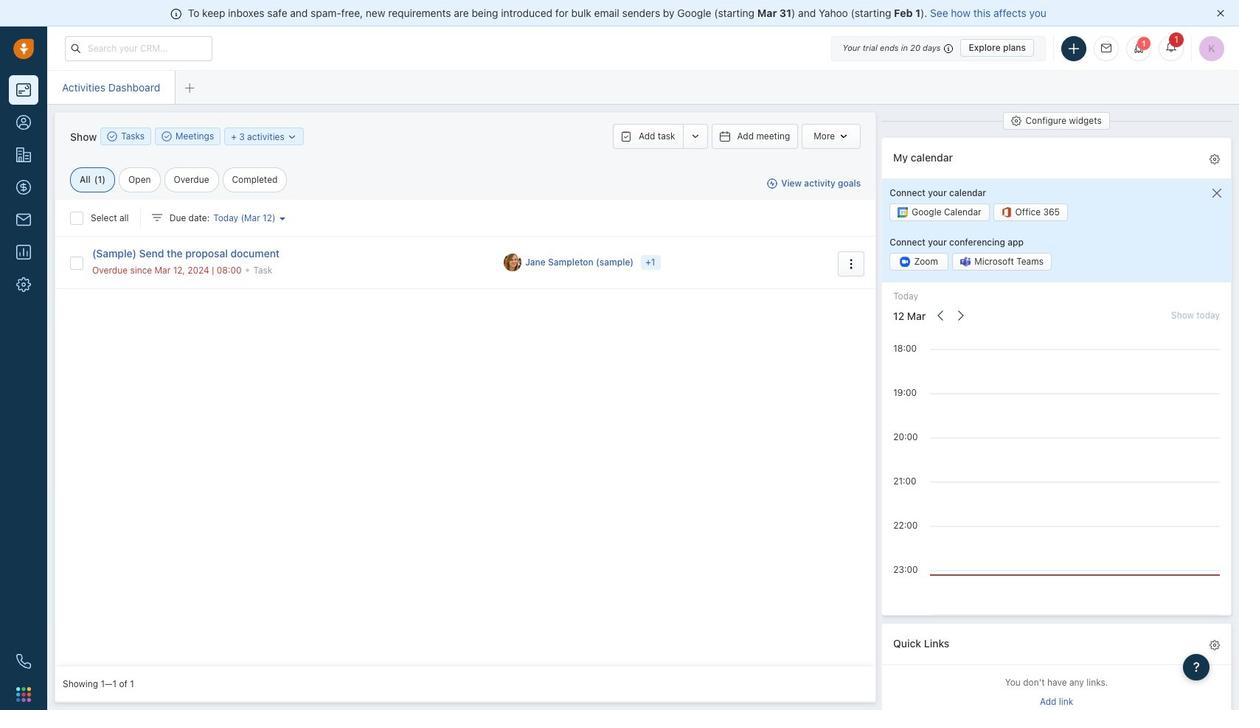Task type: describe. For each thing, give the bounding box(es) containing it.
close image
[[1217, 10, 1224, 17]]

down image
[[287, 132, 297, 142]]

phone element
[[9, 647, 38, 676]]



Task type: locate. For each thing, give the bounding box(es) containing it.
Search your CRM... text field
[[65, 36, 212, 61]]

phone image
[[16, 654, 31, 669]]

send email image
[[1101, 44, 1112, 53]]

freshworks switcher image
[[16, 687, 31, 702]]



